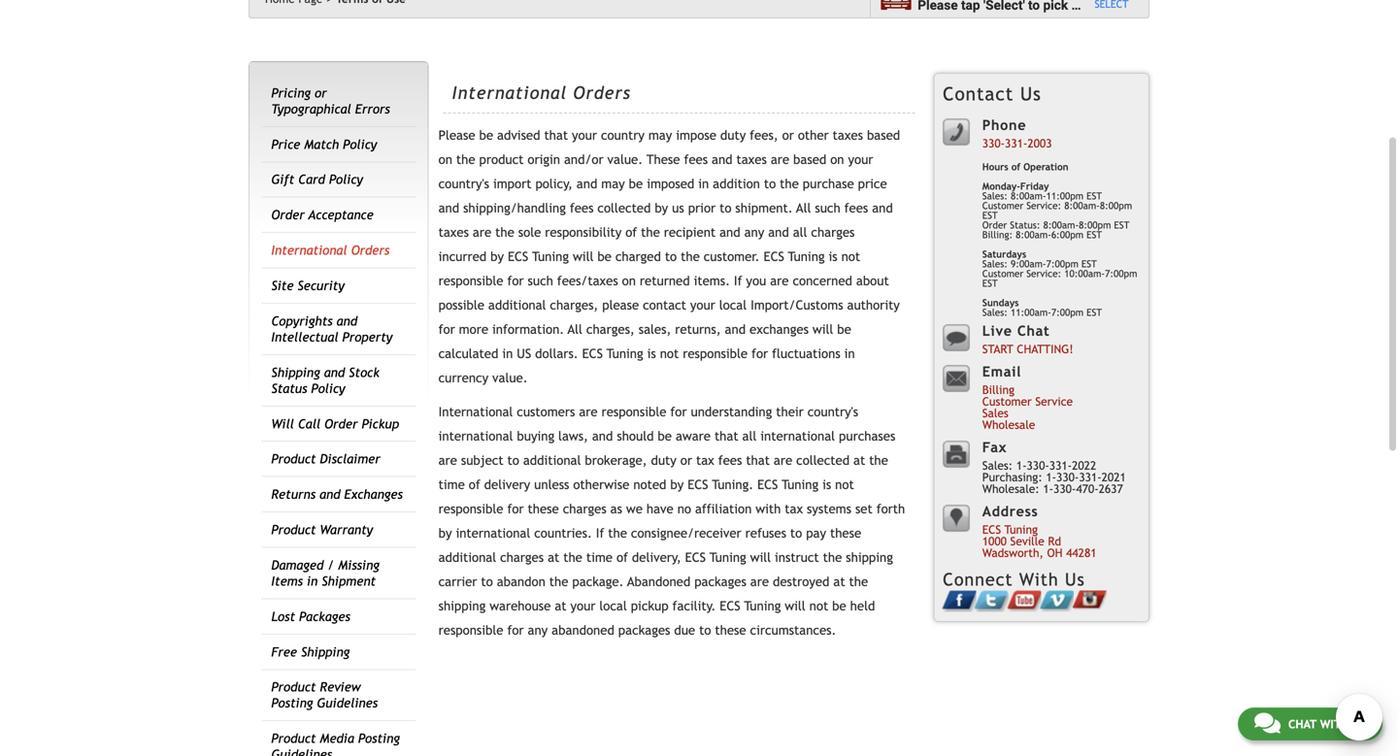 Task type: locate. For each thing, give the bounding box(es) containing it.
331- inside 'phone 330-331-2003'
[[1005, 136, 1027, 150]]

will down refuses
[[750, 550, 771, 565]]

are up laws,
[[579, 404, 598, 420]]

shipping down carrier
[[438, 599, 486, 614]]

ecs down consignee/receiver
[[685, 550, 706, 565]]

0 horizontal spatial may
[[601, 176, 625, 191]]

of inside hours of operation monday-friday sales: 8:00am-11:00pm est customer service: 8:00am-8:00pm est order status: 8:00am-8:00pm est billing: 8:00am-6:00pm est saturdays sales: 9:00am-7:00pm est customer service: 10:00am-7:00pm est sundays sales: 11:00am-7:00pm est
[[1011, 161, 1020, 172]]

2021
[[1102, 470, 1126, 484]]

local inside the please be advised that your country may impose duty fees, or other taxes based on the product origin and/or value. these fees and taxes are based on your country's import policy, and may be imposed in addition to the purchase price and shipping/handling fees collected by us prior to shipment. all such fees and taxes are the sole responsibility of the recipient and any and all charges incurred by ecs tuning will be charged to the customer. ecs tuning is not responsible for such fees/taxes on returned items. if you are concerned about possible additional charges, please contact your local import/customs authority for more information. all charges, sales, returns, and exchanges will be calculated in us dollars. ecs tuning is not responsible for fluctuations in currency value.
[[719, 298, 747, 313]]

all inside the please be advised that your country may impose duty fees, or other taxes based on the product origin and/or value. these fees and taxes are based on your country's import policy, and may be imposed in addition to the purchase price and shipping/handling fees collected by us prior to shipment. all such fees and taxes are the sole responsibility of the recipient and any and all charges incurred by ecs tuning will be charged to the customer. ecs tuning is not responsible for such fees/taxes on returned items. if you are concerned about possible additional charges, please contact your local import/customs authority for more information. all charges, sales, returns, and exchanges will be calculated in us dollars. ecs tuning is not responsible for fluctuations in currency value.
[[793, 225, 807, 240]]

warehouse
[[490, 599, 551, 614]]

in down damaged
[[307, 574, 318, 589]]

0 vertical spatial or
[[315, 85, 327, 100]]

0 horizontal spatial 331-
[[1005, 136, 1027, 150]]

1 horizontal spatial 331-
[[1049, 459, 1072, 472]]

buying
[[517, 429, 554, 444]]

1 vertical spatial us
[[1065, 569, 1085, 590]]

policy inside shipping and stock status policy
[[311, 381, 345, 396]]

order acceptance link
[[271, 207, 373, 222]]

policy
[[343, 137, 377, 152], [329, 172, 363, 187], [311, 381, 345, 396]]

2 vertical spatial or
[[680, 453, 692, 468]]

the right abandon
[[549, 574, 568, 589]]

and inside shipping and stock status policy
[[324, 365, 345, 380]]

connect
[[943, 569, 1013, 590]]

2 product from the top
[[271, 522, 316, 537]]

0 horizontal spatial duty
[[651, 453, 676, 468]]

product inside product review posting guidelines
[[271, 680, 316, 695]]

billing:
[[982, 229, 1013, 240]]

1 vertical spatial country's
[[808, 404, 858, 420]]

all down the purchase
[[796, 201, 811, 216]]

331-
[[1005, 136, 1027, 150], [1049, 459, 1072, 472], [1079, 470, 1102, 484]]

product review posting guidelines link
[[271, 680, 378, 711]]

on up the please
[[622, 273, 636, 288]]

1 vertical spatial tax
[[785, 502, 803, 517]]

fees
[[684, 152, 708, 167], [570, 201, 594, 216], [844, 201, 868, 216], [718, 453, 742, 468]]

product inside product media posting guidelines
[[271, 731, 316, 746]]

0 horizontal spatial shipping
[[438, 599, 486, 614]]

damaged / missing items in shipment link
[[271, 558, 380, 589]]

damaged
[[271, 558, 324, 573]]

if left you
[[734, 273, 742, 288]]

customer
[[982, 200, 1023, 211], [982, 268, 1023, 279], [982, 394, 1032, 408]]

the down "countries."
[[563, 550, 582, 565]]

on down please
[[438, 152, 452, 167]]

us for connect
[[1065, 569, 1085, 590]]

international inside international customers are responsible for understanding their country's international buying laws, and should be aware that all international purchases are subject to additional brokerage, duty or tax fees that are collected at the time of delivery unless otherwise noted by ecs tuning. ecs tuning is not responsible for these charges as we have no affiliation with tax systems set forth by international countries. if the consignee/receiver refuses to pay these additional charges at the time of delivery, ecs tuning will instruct the shipping carrier to abandon the package. abandoned packages are destroyed at the shipping warehouse at your local pickup facility. ecs tuning will not be held responsible for any abandoned packages due to these circumstances.
[[438, 404, 513, 420]]

4 sales: from the top
[[982, 459, 1013, 472]]

any down shipment.
[[744, 225, 764, 240]]

0 vertical spatial policy
[[343, 137, 377, 152]]

shipping
[[846, 550, 893, 565], [438, 599, 486, 614]]

contact
[[643, 298, 686, 313]]

additional up unless
[[523, 453, 581, 468]]

collected up systems
[[796, 453, 850, 468]]

1 vertical spatial shipping
[[438, 599, 486, 614]]

1 vertical spatial posting
[[358, 731, 400, 746]]

on
[[438, 152, 452, 167], [830, 152, 844, 167], [622, 273, 636, 288]]

items.
[[694, 273, 730, 288]]

duty inside the please be advised that your country may impose duty fees, or other taxes based on the product origin and/or value. these fees and taxes are based on your country's import policy, and may be imposed in addition to the purchase price and shipping/handling fees collected by us prior to shipment. all such fees and taxes are the sole responsibility of the recipient and any and all charges incurred by ecs tuning will be charged to the customer. ecs tuning is not responsible for such fees/taxes on returned items. if you are concerned about possible additional charges, please contact your local import/customs authority for more information. all charges, sales, returns, and exchanges will be calculated in us dollars. ecs tuning is not responsible for fluctuations in currency value.
[[720, 128, 746, 143]]

product up returns
[[271, 452, 316, 467]]

please be advised that your country may impose duty fees, or other taxes based on the product origin and/or value. these fees and taxes are based on your country's import policy, and may be imposed in addition to the purchase price and shipping/handling fees collected by us prior to shipment. all such fees and taxes are the sole responsibility of the recipient and any and all charges incurred by ecs tuning will be charged to the customer. ecs tuning is not responsible for such fees/taxes on returned items. if you are concerned about possible additional charges, please contact your local import/customs authority for more information. all charges, sales, returns, and exchanges will be calculated in us dollars. ecs tuning is not responsible for fluctuations in currency value.
[[438, 128, 900, 386]]

posting for product review posting guidelines
[[271, 696, 313, 711]]

0 horizontal spatial if
[[596, 526, 604, 541]]

charges down the purchase
[[811, 225, 855, 240]]

0 horizontal spatial local
[[599, 599, 627, 614]]

any inside the please be advised that your country may impose duty fees, or other taxes based on the product origin and/or value. these fees and taxes are based on your country's import policy, and may be imposed in addition to the purchase price and shipping/handling fees collected by us prior to shipment. all such fees and taxes are the sole responsibility of the recipient and any and all charges incurred by ecs tuning will be charged to the customer. ecs tuning is not responsible for such fees/taxes on returned items. if you are concerned about possible additional charges, please contact your local import/customs authority for more information. all charges, sales, returns, and exchanges will be calculated in us dollars. ecs tuning is not responsible for fluctuations in currency value.
[[744, 225, 764, 240]]

additional
[[488, 298, 546, 313], [523, 453, 581, 468], [438, 550, 496, 565]]

may down and/or
[[601, 176, 625, 191]]

0 vertical spatial shipping
[[846, 550, 893, 565]]

additional up carrier
[[438, 550, 496, 565]]

international
[[452, 83, 567, 103], [271, 243, 347, 258], [438, 404, 513, 420]]

will up circumstances.
[[785, 599, 805, 614]]

to
[[764, 176, 776, 191], [720, 201, 731, 216], [665, 249, 677, 264], [507, 453, 519, 468], [790, 526, 802, 541], [481, 574, 493, 589], [699, 623, 711, 638]]

all inside international customers are responsible for understanding their country's international buying laws, and should be aware that all international purchases are subject to additional brokerage, duty or tax fees that are collected at the time of delivery unless otherwise noted by ecs tuning. ecs tuning is not responsible for these charges as we have no affiliation with tax systems set forth by international countries. if the consignee/receiver refuses to pay these additional charges at the time of delivery, ecs tuning will instruct the shipping carrier to abandon the package. abandoned packages are destroyed at the shipping warehouse at your local pickup facility. ecs tuning will not be held responsible for any abandoned packages due to these circumstances.
[[742, 429, 757, 444]]

all
[[793, 225, 807, 240], [742, 429, 757, 444]]

international orders down order acceptance
[[271, 243, 390, 258]]

at down "countries."
[[548, 550, 559, 565]]

0 horizontal spatial chat
[[1017, 323, 1050, 339]]

2 vertical spatial customer
[[982, 394, 1032, 408]]

international up subject
[[438, 429, 513, 444]]

7:00pm
[[1046, 258, 1078, 269], [1105, 268, 1137, 279], [1051, 307, 1084, 318]]

0 vertical spatial country's
[[438, 176, 489, 191]]

0 vertical spatial time
[[438, 477, 465, 492]]

not
[[841, 249, 860, 264], [660, 346, 679, 361], [835, 477, 854, 492], [809, 599, 828, 614]]

1 horizontal spatial posting
[[358, 731, 400, 746]]

0 vertical spatial is
[[829, 249, 837, 264]]

posting for product media posting guidelines
[[358, 731, 400, 746]]

shipping down set
[[846, 550, 893, 565]]

us up the phone
[[1020, 83, 1041, 104]]

the up shipment.
[[780, 176, 799, 191]]

laws,
[[558, 429, 588, 444]]

1 horizontal spatial chat
[[1288, 717, 1317, 731]]

items
[[271, 574, 303, 589]]

your up returns,
[[690, 298, 715, 313]]

1 horizontal spatial packages
[[694, 574, 746, 589]]

1 vertical spatial with
[[1320, 717, 1349, 731]]

ecs down the address
[[982, 523, 1001, 536]]

are down "fees,"
[[771, 152, 789, 167]]

2 horizontal spatial on
[[830, 152, 844, 167]]

1 vertical spatial all
[[568, 322, 582, 337]]

price
[[271, 137, 300, 152]]

1 vertical spatial packages
[[618, 623, 670, 638]]

2 vertical spatial that
[[746, 453, 770, 468]]

orders up country
[[573, 83, 631, 103]]

chat inside live chat start chatting!
[[1017, 323, 1050, 339]]

that inside the please be advised that your country may impose duty fees, or other taxes based on the product origin and/or value. these fees and taxes are based on your country's import policy, and may be imposed in addition to the purchase price and shipping/handling fees collected by us prior to shipment. all such fees and taxes are the sole responsibility of the recipient and any and all charges incurred by ecs tuning will be charged to the customer. ecs tuning is not responsible for such fees/taxes on returned items. if you are concerned about possible additional charges, please contact your local import/customs authority for more information. all charges, sales, returns, and exchanges will be calculated in us dollars. ecs tuning is not responsible for fluctuations in currency value.
[[544, 128, 568, 143]]

by up carrier
[[438, 526, 452, 541]]

charges down otherwise at the left bottom of page
[[563, 502, 606, 517]]

0 horizontal spatial country's
[[438, 176, 489, 191]]

for up aware
[[670, 404, 687, 420]]

0 horizontal spatial all
[[742, 429, 757, 444]]

chat right comments 'image' at the right of page
[[1288, 717, 1317, 731]]

0 vertical spatial duty
[[720, 128, 746, 143]]

taxes right 'other'
[[833, 128, 863, 143]]

product left media
[[271, 731, 316, 746]]

guidelines for media
[[271, 747, 332, 756]]

us down 44281
[[1065, 569, 1085, 590]]

local down the 'package.'
[[599, 599, 627, 614]]

1 horizontal spatial if
[[734, 273, 742, 288]]

at
[[853, 453, 865, 468], [548, 550, 559, 565], [833, 574, 845, 589], [555, 599, 566, 614]]

3 customer from the top
[[982, 394, 1032, 408]]

all up concerned
[[793, 225, 807, 240]]

customer inside email billing customer service sales wholesale
[[982, 394, 1032, 408]]

guidelines for review
[[317, 696, 378, 711]]

rd
[[1048, 534, 1061, 548]]

1 vertical spatial service:
[[1026, 268, 1061, 279]]

your
[[572, 128, 597, 143], [848, 152, 873, 167], [690, 298, 715, 313], [570, 599, 596, 614]]

us inside chat with us link
[[1352, 717, 1366, 731]]

1 horizontal spatial time
[[586, 550, 613, 565]]

7:00pm right 9:00am-
[[1105, 268, 1137, 279]]

if inside international customers are responsible for understanding their country's international buying laws, and should be aware that all international purchases are subject to additional brokerage, duty or tax fees that are collected at the time of delivery unless otherwise noted by ecs tuning. ecs tuning is not responsible for these charges as we have no affiliation with tax systems set forth by international countries. if the consignee/receiver refuses to pay these additional charges at the time of delivery, ecs tuning will instruct the shipping carrier to abandon the package. abandoned packages are destroyed at the shipping warehouse at your local pickup facility. ecs tuning will not be held responsible for any abandoned packages due to these circumstances.
[[596, 526, 604, 541]]

policy for price match policy
[[343, 137, 377, 152]]

international up advised
[[452, 83, 567, 103]]

the down purchases
[[869, 453, 888, 468]]

charged
[[615, 249, 661, 264]]

posting inside product review posting guidelines
[[271, 696, 313, 711]]

in
[[698, 176, 709, 191], [502, 346, 513, 361], [844, 346, 855, 361], [307, 574, 318, 589]]

tax down aware
[[696, 453, 714, 468]]

1 horizontal spatial international orders
[[452, 83, 631, 103]]

shipping and stock status policy link
[[271, 365, 379, 396]]

these
[[647, 152, 680, 167]]

collected
[[597, 201, 651, 216], [796, 453, 850, 468]]

will call order pickup link
[[271, 416, 399, 431]]

1 vertical spatial may
[[601, 176, 625, 191]]

currency
[[438, 370, 488, 386]]

will down responsibility at left top
[[573, 249, 594, 264]]

0 vertical spatial customer
[[982, 200, 1023, 211]]

value. down country
[[607, 152, 643, 167]]

2 horizontal spatial or
[[782, 128, 794, 143]]

responsible up should
[[601, 404, 666, 420]]

1 sales: from the top
[[982, 190, 1008, 201]]

0 vertical spatial guidelines
[[317, 696, 378, 711]]

hours
[[982, 161, 1008, 172]]

of right hours
[[1011, 161, 1020, 172]]

price
[[858, 176, 887, 191]]

be
[[479, 128, 493, 143], [629, 176, 643, 191], [597, 249, 612, 264], [837, 322, 851, 337], [658, 429, 672, 444], [832, 599, 846, 614]]

0 vertical spatial based
[[867, 128, 900, 143]]

0 vertical spatial international orders
[[452, 83, 631, 103]]

country's
[[438, 176, 489, 191], [808, 404, 858, 420]]

and inside international customers are responsible for understanding their country's international buying laws, and should be aware that all international purchases are subject to additional brokerage, duty or tax fees that are collected at the time of delivery unless otherwise noted by ecs tuning. ecs tuning is not responsible for these charges as we have no affiliation with tax systems set forth by international countries. if the consignee/receiver refuses to pay these additional charges at the time of delivery, ecs tuning will instruct the shipping carrier to abandon the package. abandoned packages are destroyed at the shipping warehouse at your local pickup facility. ecs tuning will not be held responsible for any abandoned packages due to these circumstances.
[[592, 429, 613, 444]]

sales
[[982, 406, 1008, 420]]

duty up noted on the bottom
[[651, 453, 676, 468]]

us right comments 'image' at the right of page
[[1352, 717, 1366, 731]]

1 horizontal spatial charges
[[563, 502, 606, 517]]

and inside copyrights and intellectual property
[[336, 314, 357, 329]]

1 vertical spatial these
[[830, 526, 861, 541]]

0 vertical spatial packages
[[694, 574, 746, 589]]

2 horizontal spatial order
[[982, 219, 1007, 231]]

the down pay
[[823, 550, 842, 565]]

with
[[1019, 569, 1059, 590]]

tax left systems
[[785, 502, 803, 517]]

exchanges
[[750, 322, 809, 337]]

guidelines inside product media posting guidelines
[[271, 747, 332, 756]]

orders
[[573, 83, 631, 103], [351, 243, 390, 258]]

fees up the "tuning."
[[718, 453, 742, 468]]

sales: inside the fax sales: 1-330-331-2022 purchasing: 1-330-331-2021 wholesale: 1-330-470-2637
[[982, 459, 1013, 472]]

product review posting guidelines
[[271, 680, 378, 711]]

additional up information.
[[488, 298, 546, 313]]

returns and exchanges
[[271, 487, 403, 502]]

1 vertical spatial duty
[[651, 453, 676, 468]]

any
[[744, 225, 764, 240], [528, 623, 548, 638]]

local down items.
[[719, 298, 747, 313]]

1 horizontal spatial taxes
[[736, 152, 767, 167]]

0 horizontal spatial on
[[438, 152, 452, 167]]

1 vertical spatial time
[[586, 550, 613, 565]]

to left pay
[[790, 526, 802, 541]]

and up brokerage,
[[592, 429, 613, 444]]

0 horizontal spatial charges
[[500, 550, 544, 565]]

1 vertical spatial international
[[271, 243, 347, 258]]

sales link
[[982, 406, 1008, 420]]

1- left 2022
[[1046, 470, 1056, 484]]

0 vertical spatial charges,
[[550, 298, 598, 313]]

1 vertical spatial all
[[742, 429, 757, 444]]

your inside international customers are responsible for understanding their country's international buying laws, and should be aware that all international purchases are subject to additional brokerage, duty or tax fees that are collected at the time of delivery unless otherwise noted by ecs tuning. ecs tuning is not responsible for these charges as we have no affiliation with tax systems set forth by international countries. if the consignee/receiver refuses to pay these additional charges at the time of delivery, ecs tuning will instruct the shipping carrier to abandon the package. abandoned packages are destroyed at the shipping warehouse at your local pickup facility. ecs tuning will not be held responsible for any abandoned packages due to these circumstances.
[[570, 599, 596, 614]]

0 horizontal spatial based
[[793, 152, 826, 167]]

ecs inside address ecs tuning 1000 seville rd wadsworth, oh 44281
[[982, 523, 1001, 536]]

3 product from the top
[[271, 680, 316, 695]]

1 vertical spatial or
[[782, 128, 794, 143]]

to right prior
[[720, 201, 731, 216]]

orders down acceptance
[[351, 243, 390, 258]]

0 horizontal spatial all
[[568, 322, 582, 337]]

posting inside product media posting guidelines
[[358, 731, 400, 746]]

product down the free
[[271, 680, 316, 695]]

guidelines inside product review posting guidelines
[[317, 696, 378, 711]]

1 vertical spatial international orders
[[271, 243, 390, 258]]

1 horizontal spatial may
[[648, 128, 672, 143]]

posting right media
[[358, 731, 400, 746]]

are up incurred at the left
[[473, 225, 491, 240]]

0 horizontal spatial that
[[544, 128, 568, 143]]

1 horizontal spatial with
[[1320, 717, 1349, 731]]

time up the 'package.'
[[586, 550, 613, 565]]

purchases
[[839, 429, 895, 444]]

policy down errors
[[343, 137, 377, 152]]

is inside international customers are responsible for understanding their country's international buying laws, and should be aware that all international purchases are subject to additional brokerage, duty or tax fees that are collected at the time of delivery unless otherwise noted by ecs tuning. ecs tuning is not responsible for these charges as we have no affiliation with tax systems set forth by international countries. if the consignee/receiver refuses to pay these additional charges at the time of delivery, ecs tuning will instruct the shipping carrier to abandon the package. abandoned packages are destroyed at the shipping warehouse at your local pickup facility. ecs tuning will not be held responsible for any abandoned packages due to these circumstances.
[[822, 477, 831, 492]]

charges up abandon
[[500, 550, 544, 565]]

1 vertical spatial orders
[[351, 243, 390, 258]]

8:00pm
[[1100, 200, 1132, 211], [1079, 219, 1111, 231]]

country's inside the please be advised that your country may impose duty fees, or other taxes based on the product origin and/or value. these fees and taxes are based on your country's import policy, and may be imposed in addition to the purchase price and shipping/handling fees collected by us prior to shipment. all such fees and taxes are the sole responsibility of the recipient and any and all charges incurred by ecs tuning will be charged to the customer. ecs tuning is not responsible for such fees/taxes on returned items. if you are concerned about possible additional charges, please contact your local import/customs authority for more information. all charges, sales, returns, and exchanges will be calculated in us dollars. ecs tuning is not responsible for fluctuations in currency value.
[[438, 176, 489, 191]]

if right "countries."
[[596, 526, 604, 541]]

1 horizontal spatial on
[[622, 273, 636, 288]]

0 vertical spatial posting
[[271, 696, 313, 711]]

tuning up systems
[[782, 477, 819, 492]]

consignee/receiver
[[631, 526, 741, 541]]

site security link
[[271, 278, 344, 293]]

0 horizontal spatial taxes
[[438, 225, 469, 240]]

value. down us
[[492, 370, 528, 386]]

0 vertical spatial additional
[[488, 298, 546, 313]]

abandon
[[497, 574, 545, 589]]

time down subject
[[438, 477, 465, 492]]

service:
[[1026, 200, 1061, 211], [1026, 268, 1061, 279]]

1 vertical spatial charges,
[[586, 322, 635, 337]]

order inside hours of operation monday-friday sales: 8:00am-11:00pm est customer service: 8:00am-8:00pm est order status: 8:00am-8:00pm est billing: 8:00am-6:00pm est saturdays sales: 9:00am-7:00pm est customer service: 10:00am-7:00pm est sundays sales: 11:00am-7:00pm est
[[982, 219, 1007, 231]]

responsible down incurred at the left
[[438, 273, 503, 288]]

abandoned
[[552, 623, 614, 638]]

such
[[815, 201, 840, 216], [528, 273, 553, 288]]

service
[[1035, 394, 1073, 408]]

packages up facility.
[[694, 574, 746, 589]]

these down systems
[[830, 526, 861, 541]]

possible
[[438, 298, 484, 313]]

as
[[610, 502, 622, 517]]

affiliation
[[695, 502, 752, 517]]

1 horizontal spatial value.
[[607, 152, 643, 167]]

brokerage,
[[585, 453, 647, 468]]

shipping inside shipping and stock status policy
[[271, 365, 320, 380]]

1 customer from the top
[[982, 200, 1023, 211]]

and down and/or
[[576, 176, 597, 191]]

these
[[528, 502, 559, 517], [830, 526, 861, 541], [715, 623, 746, 638]]

based up price
[[867, 128, 900, 143]]

guidelines down review
[[317, 696, 378, 711]]

media
[[320, 731, 354, 746]]

shipping down the packages
[[301, 644, 350, 659]]

taxes up incurred at the left
[[438, 225, 469, 240]]

0 horizontal spatial us
[[1020, 83, 1041, 104]]

0 horizontal spatial collected
[[597, 201, 651, 216]]

will call order pickup
[[271, 416, 399, 431]]

1 vertical spatial guidelines
[[271, 747, 332, 756]]

4 product from the top
[[271, 731, 316, 746]]

0 horizontal spatial packages
[[618, 623, 670, 638]]

1 vertical spatial value.
[[492, 370, 528, 386]]

1 horizontal spatial collected
[[796, 453, 850, 468]]

0 horizontal spatial any
[[528, 623, 548, 638]]

and left stock
[[324, 365, 345, 380]]

0 vertical spatial us
[[1020, 83, 1041, 104]]

hours of operation monday-friday sales: 8:00am-11:00pm est customer service: 8:00am-8:00pm est order status: 8:00am-8:00pm est billing: 8:00am-6:00pm est saturdays sales: 9:00am-7:00pm est customer service: 10:00am-7:00pm est sundays sales: 11:00am-7:00pm est
[[982, 161, 1137, 318]]

and up property
[[336, 314, 357, 329]]

lost packages
[[271, 609, 350, 624]]

1 product from the top
[[271, 452, 316, 467]]

fees/taxes
[[557, 273, 618, 288]]

delivery,
[[632, 550, 681, 565]]

1 horizontal spatial tax
[[785, 502, 803, 517]]

all up dollars.
[[568, 322, 582, 337]]

returns,
[[675, 322, 721, 337]]

1 horizontal spatial local
[[719, 298, 747, 313]]

card
[[298, 172, 325, 187]]

customers
[[517, 404, 575, 420]]

1 horizontal spatial duty
[[720, 128, 746, 143]]

tuning down the address
[[1004, 523, 1038, 536]]

2 service: from the top
[[1026, 268, 1061, 279]]

0 horizontal spatial tax
[[696, 453, 714, 468]]

tuning inside address ecs tuning 1000 seville rd wadsworth, oh 44281
[[1004, 523, 1038, 536]]

0 vertical spatial tax
[[696, 453, 714, 468]]

0 horizontal spatial such
[[528, 273, 553, 288]]

intellectual
[[271, 330, 338, 345]]

of up the charged
[[625, 225, 637, 240]]

will
[[271, 416, 294, 431]]

duty inside international customers are responsible for understanding their country's international buying laws, and should be aware that all international purchases are subject to additional brokerage, duty or tax fees that are collected at the time of delivery unless otherwise noted by ecs tuning. ecs tuning is not responsible for these charges as we have no affiliation with tax systems set forth by international countries. if the consignee/receiver refuses to pay these additional charges at the time of delivery, ecs tuning will instruct the shipping carrier to abandon the package. abandoned packages are destroyed at the shipping warehouse at your local pickup facility. ecs tuning will not be held responsible for any abandoned packages due to these circumstances.
[[651, 453, 676, 468]]

shipment
[[322, 574, 376, 589]]

purchasing:
[[982, 470, 1042, 484]]

may up these
[[648, 128, 672, 143]]

any inside international customers are responsible for understanding their country's international buying laws, and should be aware that all international purchases are subject to additional brokerage, duty or tax fees that are collected at the time of delivery unless otherwise noted by ecs tuning. ecs tuning is not responsible for these charges as we have no affiliation with tax systems set forth by international countries. if the consignee/receiver refuses to pay these additional charges at the time of delivery, ecs tuning will instruct the shipping carrier to abandon the package. abandoned packages are destroyed at the shipping warehouse at your local pickup facility. ecs tuning will not be held responsible for any abandoned packages due to these circumstances.
[[528, 623, 548, 638]]

0 horizontal spatial these
[[528, 502, 559, 517]]

their
[[776, 404, 804, 420]]

1 horizontal spatial country's
[[808, 404, 858, 420]]

0 horizontal spatial time
[[438, 477, 465, 492]]



Task type: describe. For each thing, give the bounding box(es) containing it.
the left sole
[[495, 225, 514, 240]]

contact
[[943, 83, 1014, 104]]

responsible down returns,
[[683, 346, 748, 361]]

concerned
[[793, 273, 852, 288]]

information.
[[492, 322, 564, 337]]

330- inside 'phone 330-331-2003'
[[982, 136, 1005, 150]]

comments image
[[1254, 712, 1280, 735]]

to up returned
[[665, 249, 677, 264]]

dollars.
[[535, 346, 578, 361]]

of inside the please be advised that your country may impose duty fees, or other taxes based on the product origin and/or value. these fees and taxes are based on your country's import policy, and may be imposed in addition to the purchase price and shipping/handling fees collected by us prior to shipment. all such fees and taxes are the sole responsibility of the recipient and any and all charges incurred by ecs tuning will be charged to the customer. ecs tuning is not responsible for such fees/taxes on returned items. if you are concerned about possible additional charges, please contact your local import/customs authority for more information. all charges, sales, returns, and exchanges will be calculated in us dollars. ecs tuning is not responsible for fluctuations in currency value.
[[625, 225, 637, 240]]

country's inside international customers are responsible for understanding their country's international buying laws, and should be aware that all international purchases are subject to additional brokerage, duty or tax fees that are collected at the time of delivery unless otherwise noted by ecs tuning. ecs tuning is not responsible for these charges as we have no affiliation with tax systems set forth by international countries. if the consignee/receiver refuses to pay these additional charges at the time of delivery, ecs tuning will instruct the shipping carrier to abandon the package. abandoned packages are destroyed at the shipping warehouse at your local pickup facility. ecs tuning will not be held responsible for any abandoned packages due to these circumstances.
[[808, 404, 858, 420]]

be left held
[[832, 599, 846, 614]]

customer.
[[704, 249, 760, 264]]

2 customer from the top
[[982, 268, 1023, 279]]

the down please
[[456, 152, 475, 167]]

1 horizontal spatial based
[[867, 128, 900, 143]]

advised
[[497, 128, 540, 143]]

0 horizontal spatial international orders
[[271, 243, 390, 258]]

noted
[[633, 477, 666, 492]]

1 horizontal spatial shipping
[[846, 550, 893, 565]]

your up price
[[848, 152, 873, 167]]

forth
[[876, 502, 905, 517]]

and down price
[[872, 201, 893, 216]]

are right you
[[770, 273, 789, 288]]

addition
[[713, 176, 760, 191]]

by left us
[[655, 201, 668, 216]]

are down their
[[774, 453, 792, 468]]

not down sales,
[[660, 346, 679, 361]]

with inside international customers are responsible for understanding their country's international buying laws, and should be aware that all international purchases are subject to additional brokerage, duty or tax fees that are collected at the time of delivery unless otherwise noted by ecs tuning. ecs tuning is not responsible for these charges as we have no affiliation with tax systems set forth by international countries. if the consignee/receiver refuses to pay these additional charges at the time of delivery, ecs tuning will instruct the shipping carrier to abandon the package. abandoned packages are destroyed at the shipping warehouse at your local pickup facility. ecs tuning will not be held responsible for any abandoned packages due to these circumstances.
[[756, 502, 781, 517]]

1 horizontal spatial all
[[796, 201, 811, 216]]

international down their
[[760, 429, 835, 444]]

status:
[[1010, 219, 1040, 231]]

1 vertical spatial is
[[647, 346, 656, 361]]

for down warehouse
[[507, 623, 524, 638]]

or inside pricing or typographical errors
[[315, 85, 327, 100]]

for up information.
[[507, 273, 524, 288]]

to right carrier
[[481, 574, 493, 589]]

1 vertical spatial based
[[793, 152, 826, 167]]

international orders link
[[271, 243, 390, 258]]

international down delivery
[[456, 526, 530, 541]]

typographical
[[271, 101, 351, 116]]

to up shipment.
[[764, 176, 776, 191]]

fees inside international customers are responsible for understanding their country's international buying laws, and should be aware that all international purchases are subject to additional brokerage, duty or tax fees that are collected at the time of delivery unless otherwise noted by ecs tuning. ecs tuning is not responsible for these charges as we have no affiliation with tax systems set forth by international countries. if the consignee/receiver refuses to pay these additional charges at the time of delivery, ecs tuning will instruct the shipping carrier to abandon the package. abandoned packages are destroyed at the shipping warehouse at your local pickup facility. ecs tuning will not be held responsible for any abandoned packages due to these circumstances.
[[718, 453, 742, 468]]

pay
[[806, 526, 826, 541]]

delivery
[[484, 477, 530, 492]]

responsible down carrier
[[438, 623, 503, 638]]

are left destroyed
[[750, 574, 769, 589]]

understanding
[[691, 404, 772, 420]]

or inside the please be advised that your country may impose duty fees, or other taxes based on the product origin and/or value. these fees and taxes are based on your country's import policy, and may be imposed in addition to the purchase price and shipping/handling fees collected by us prior to shipment. all such fees and taxes are the sole responsibility of the recipient and any and all charges incurred by ecs tuning will be charged to the customer. ecs tuning is not responsible for such fees/taxes on returned items. if you are concerned about possible additional charges, please contact your local import/customs authority for more information. all charges, sales, returns, and exchanges will be calculated in us dollars. ecs tuning is not responsible for fluctuations in currency value.
[[782, 128, 794, 143]]

collected inside the please be advised that your country may impose duty fees, or other taxes based on the product origin and/or value. these fees and taxes are based on your country's import policy, and may be imposed in addition to the purchase price and shipping/handling fees collected by us prior to shipment. all such fees and taxes are the sole responsibility of the recipient and any and all charges incurred by ecs tuning will be charged to the customer. ecs tuning is not responsible for such fees/taxes on returned items. if you are concerned about possible additional charges, please contact your local import/customs authority for more information. all charges, sales, returns, and exchanges will be calculated in us dollars. ecs tuning is not responsible for fluctuations in currency value.
[[597, 201, 651, 216]]

tuning up circumstances.
[[744, 599, 781, 614]]

2 vertical spatial additional
[[438, 550, 496, 565]]

1 vertical spatial shipping
[[301, 644, 350, 659]]

in up prior
[[698, 176, 709, 191]]

we
[[626, 502, 643, 517]]

sundays
[[982, 297, 1019, 308]]

8:00am- up 9:00am-
[[1016, 229, 1051, 240]]

returns
[[271, 487, 316, 502]]

import/customs
[[751, 298, 843, 313]]

and up addition
[[712, 152, 733, 167]]

be down authority
[[837, 322, 851, 337]]

start chatting! link
[[982, 342, 1073, 356]]

for down exchanges
[[751, 346, 768, 361]]

2003
[[1027, 136, 1052, 150]]

1 vertical spatial chat
[[1288, 717, 1317, 731]]

local inside international customers are responsible for understanding their country's international buying laws, and should be aware that all international purchases are subject to additional brokerage, duty or tax fees that are collected at the time of delivery unless otherwise noted by ecs tuning. ecs tuning is not responsible for these charges as we have no affiliation with tax systems set forth by international countries. if the consignee/receiver refuses to pay these additional charges at the time of delivery, ecs tuning will instruct the shipping carrier to abandon the package. abandoned packages are destroyed at the shipping warehouse at your local pickup facility. ecs tuning will not be held responsible for any abandoned packages due to these circumstances.
[[599, 599, 627, 614]]

facility.
[[672, 599, 716, 614]]

0 vertical spatial taxes
[[833, 128, 863, 143]]

3 sales: from the top
[[982, 307, 1008, 318]]

and up incurred at the left
[[438, 201, 459, 216]]

collected inside international customers are responsible for understanding their country's international buying laws, and should be aware that all international purchases are subject to additional brokerage, duty or tax fees that are collected at the time of delivery unless otherwise noted by ecs tuning. ecs tuning is not responsible for these charges as we have no affiliation with tax systems set forth by international countries. if the consignee/receiver refuses to pay these additional charges at the time of delivery, ecs tuning will instruct the shipping carrier to abandon the package. abandoned packages are destroyed at the shipping warehouse at your local pickup facility. ecs tuning will not be held responsible for any abandoned packages due to these circumstances.
[[796, 453, 850, 468]]

2 horizontal spatial 331-
[[1079, 470, 1102, 484]]

damaged / missing items in shipment
[[271, 558, 380, 589]]

shipping/handling
[[463, 201, 566, 216]]

are left subject
[[438, 453, 457, 468]]

errors
[[355, 101, 390, 116]]

1 horizontal spatial order
[[324, 416, 358, 431]]

shipment.
[[735, 201, 793, 216]]

fluctuations
[[772, 346, 840, 361]]

1 horizontal spatial such
[[815, 201, 840, 216]]

tuning down sole
[[532, 249, 569, 264]]

and up customer.
[[720, 225, 740, 240]]

connect with us
[[943, 569, 1085, 590]]

abandoned
[[627, 574, 690, 589]]

ecs right dollars.
[[582, 346, 603, 361]]

pricing or typographical errors link
[[271, 85, 390, 116]]

incurred
[[438, 249, 487, 264]]

set
[[855, 502, 873, 517]]

0 vertical spatial 8:00pm
[[1100, 200, 1132, 211]]

responsible down delivery
[[438, 502, 503, 517]]

fees down impose
[[684, 152, 708, 167]]

returned
[[640, 273, 690, 288]]

billing link
[[982, 383, 1015, 396]]

to up delivery
[[507, 453, 519, 468]]

phone
[[982, 117, 1026, 133]]

more
[[459, 322, 488, 337]]

be up fees/taxes
[[597, 249, 612, 264]]

0 vertical spatial international
[[452, 83, 567, 103]]

gift card policy
[[271, 172, 363, 187]]

2 vertical spatial charges
[[500, 550, 544, 565]]

1 vertical spatial that
[[714, 429, 738, 444]]

of down subject
[[469, 477, 480, 492]]

other
[[798, 128, 829, 143]]

product warranty link
[[271, 522, 373, 537]]

the down recipient
[[681, 249, 700, 264]]

policy for gift card policy
[[329, 172, 363, 187]]

wadsworth,
[[982, 546, 1044, 560]]

1 vertical spatial 8:00pm
[[1079, 219, 1111, 231]]

copyrights
[[271, 314, 333, 329]]

7:00pm down 6:00pm
[[1046, 258, 1078, 269]]

address
[[982, 503, 1038, 519]]

price match policy link
[[271, 137, 377, 152]]

the up the charged
[[641, 225, 660, 240]]

0 horizontal spatial value.
[[492, 370, 528, 386]]

charges inside the please be advised that your country may impose duty fees, or other taxes based on the product origin and/or value. these fees and taxes are based on your country's import policy, and may be imposed in addition to the purchase price and shipping/handling fees collected by us prior to shipment. all such fees and taxes are the sole responsibility of the recipient and any and all charges incurred by ecs tuning will be charged to the customer. ecs tuning is not responsible for such fees/taxes on returned items. if you are concerned about possible additional charges, please contact your local import/customs authority for more information. all charges, sales, returns, and exchanges will be calculated in us dollars. ecs tuning is not responsible for fluctuations in currency value.
[[811, 225, 855, 240]]

0 horizontal spatial order
[[271, 207, 305, 222]]

ecs up you
[[764, 249, 784, 264]]

held
[[850, 599, 875, 614]]

by right incurred at the left
[[490, 249, 504, 264]]

chat with us link
[[1238, 708, 1382, 741]]

email
[[982, 364, 1021, 380]]

0 vertical spatial these
[[528, 502, 559, 517]]

by up no
[[670, 477, 684, 492]]

wholesale:
[[982, 482, 1039, 495]]

about
[[856, 273, 889, 288]]

product for product review posting guidelines
[[271, 680, 316, 695]]

1 horizontal spatial these
[[715, 623, 746, 638]]

product for product warranty
[[271, 522, 316, 537]]

0 vertical spatial orders
[[573, 83, 631, 103]]

11:00am-
[[1011, 307, 1051, 318]]

0 vertical spatial may
[[648, 128, 672, 143]]

in left us
[[502, 346, 513, 361]]

should
[[617, 429, 654, 444]]

1 vertical spatial such
[[528, 273, 553, 288]]

start
[[982, 342, 1013, 356]]

exchanges
[[344, 487, 403, 502]]

us
[[672, 201, 684, 216]]

330- left 2637
[[1056, 470, 1079, 484]]

ecs up no
[[688, 477, 708, 492]]

or inside international customers are responsible for understanding their country's international buying laws, and should be aware that all international purchases are subject to additional brokerage, duty or tax fees that are collected at the time of delivery unless otherwise noted by ecs tuning. ecs tuning is not responsible for these charges as we have no affiliation with tax systems set forth by international countries. if the consignee/receiver refuses to pay these additional charges at the time of delivery, ecs tuning will instruct the shipping carrier to abandon the package. abandoned packages are destroyed at the shipping warehouse at your local pickup facility. ecs tuning will not be held responsible for any abandoned packages due to these circumstances.
[[680, 453, 692, 468]]

will up fluctuations
[[812, 322, 833, 337]]

10:00am-
[[1064, 268, 1105, 279]]

fees,
[[750, 128, 778, 143]]

product
[[479, 152, 524, 167]]

imposed
[[647, 176, 694, 191]]

not up about
[[841, 249, 860, 264]]

and/or
[[564, 152, 603, 167]]

not down destroyed
[[809, 599, 828, 614]]

and down shipment.
[[768, 225, 789, 240]]

fax
[[982, 439, 1007, 455]]

chatting!
[[1017, 342, 1073, 356]]

responsibility
[[545, 225, 622, 240]]

330-331-2003 link
[[982, 136, 1052, 150]]

us for chat
[[1352, 717, 1366, 731]]

subject
[[461, 453, 503, 468]]

and down "product disclaimer"
[[319, 487, 340, 502]]

systems
[[807, 502, 851, 517]]

1- up wholesale:
[[1016, 459, 1027, 472]]

8:00am- up status: at top right
[[1011, 190, 1046, 201]]

8:00am- up 6:00pm
[[1064, 200, 1100, 211]]

product for product disclaimer
[[271, 452, 316, 467]]

tuning down refuses
[[709, 550, 746, 565]]

ecs right the "tuning."
[[757, 477, 778, 492]]

impose
[[676, 128, 716, 143]]

carrier
[[438, 574, 477, 589]]

product media posting guidelines link
[[271, 731, 400, 756]]

stock
[[349, 365, 379, 380]]

2 sales: from the top
[[982, 258, 1008, 269]]

8:00am- down 11:00pm
[[1043, 219, 1079, 231]]

be left aware
[[658, 429, 672, 444]]

seville
[[1010, 534, 1044, 548]]

prior
[[688, 201, 716, 216]]

1 service: from the top
[[1026, 200, 1061, 211]]

the up held
[[849, 574, 868, 589]]

additional inside the please be advised that your country may impose duty fees, or other taxes based on the product origin and/or value. these fees and taxes are based on your country's import policy, and may be imposed in addition to the purchase price and shipping/handling fees collected by us prior to shipment. all such fees and taxes are the sole responsibility of the recipient and any and all charges incurred by ecs tuning will be charged to the customer. ecs tuning is not responsible for such fees/taxes on returned items. if you are concerned about possible additional charges, please contact your local import/customs authority for more information. all charges, sales, returns, and exchanges will be calculated in us dollars. ecs tuning is not responsible for fluctuations in currency value.
[[488, 298, 546, 313]]

lost
[[271, 609, 295, 624]]

origin
[[528, 152, 560, 167]]

to right due
[[699, 623, 711, 638]]

330- down 2022
[[1053, 482, 1076, 495]]

of left delivery, at the bottom of the page
[[616, 550, 628, 565]]

ecs right facility.
[[720, 599, 740, 614]]

tuning down sales,
[[607, 346, 643, 361]]

in right fluctuations
[[844, 346, 855, 361]]

2 horizontal spatial that
[[746, 453, 770, 468]]

pricing
[[271, 85, 311, 100]]

fees down price
[[844, 201, 868, 216]]

if inside the please be advised that your country may impose duty fees, or other taxes based on the product origin and/or value. these fees and taxes are based on your country's import policy, and may be imposed in addition to the purchase price and shipping/handling fees collected by us prior to shipment. all such fees and taxes are the sole responsibility of the recipient and any and all charges incurred by ecs tuning will be charged to the customer. ecs tuning is not responsible for such fees/taxes on returned items. if you are concerned about possible additional charges, please contact your local import/customs authority for more information. all charges, sales, returns, and exchanges will be calculated in us dollars. ecs tuning is not responsible for fluctuations in currency value.
[[734, 273, 742, 288]]

be left imposed
[[629, 176, 643, 191]]

price match policy
[[271, 137, 377, 152]]

your up and/or
[[572, 128, 597, 143]]

in inside damaged / missing items in shipment
[[307, 574, 318, 589]]

with inside chat with us link
[[1320, 717, 1349, 731]]

1 vertical spatial charges
[[563, 502, 606, 517]]

2 horizontal spatial these
[[830, 526, 861, 541]]

at right destroyed
[[833, 574, 845, 589]]

pickup
[[362, 416, 399, 431]]

1 vertical spatial taxes
[[736, 152, 767, 167]]

live chat start chatting!
[[982, 323, 1073, 356]]

at up abandoned
[[555, 599, 566, 614]]

be up the product
[[479, 128, 493, 143]]

policy,
[[535, 176, 573, 191]]

fees up responsibility at left top
[[570, 201, 594, 216]]

phone 330-331-2003
[[982, 117, 1052, 150]]

otherwise
[[573, 477, 629, 492]]

product disclaimer link
[[271, 452, 380, 467]]

lost packages link
[[271, 609, 350, 624]]

product for product media posting guidelines
[[271, 731, 316, 746]]

and right returns,
[[725, 322, 746, 337]]

us
[[517, 346, 531, 361]]

0 vertical spatial value.
[[607, 152, 643, 167]]

security
[[297, 278, 344, 293]]

tuning up concerned
[[788, 249, 825, 264]]

wholesale link
[[982, 418, 1035, 431]]

international customers are responsible for understanding their country's international buying laws, and should be aware that all international purchases are subject to additional brokerage, duty or tax fees that are collected at the time of delivery unless otherwise noted by ecs tuning. ecs tuning is not responsible for these charges as we have no affiliation with tax systems set forth by international countries. if the consignee/receiver refuses to pay these additional charges at the time of delivery, ecs tuning will instruct the shipping carrier to abandon the package. abandoned packages are destroyed at the shipping warehouse at your local pickup facility. ecs tuning will not be held responsible for any abandoned packages due to these circumstances.
[[438, 404, 905, 638]]

not up systems
[[835, 477, 854, 492]]

2022
[[1072, 459, 1096, 472]]

1 vertical spatial additional
[[523, 453, 581, 468]]

the down as
[[608, 526, 627, 541]]

please
[[602, 298, 639, 313]]

for down delivery
[[507, 502, 524, 517]]

returns and exchanges link
[[271, 487, 403, 502]]

for left more
[[438, 322, 455, 337]]

7:00pm down 10:00am-
[[1051, 307, 1084, 318]]



Task type: vqa. For each thing, say whether or not it's contained in the screenshot.
MFG#: inside ES#: 4350560 Mfg#: 114276224469KT
no



